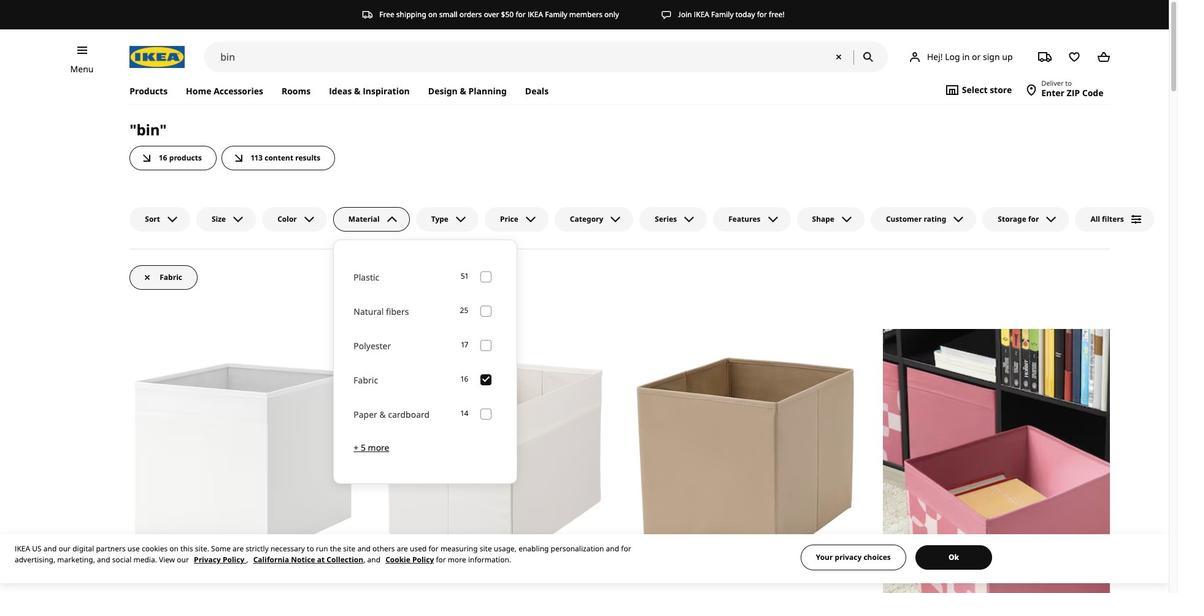 Task type: vqa. For each thing, say whether or not it's contained in the screenshot.
search box
yes



Task type: locate. For each thing, give the bounding box(es) containing it.
None search field
[[204, 42, 888, 72]]

17 products element
[[461, 340, 468, 352]]

16 products element
[[461, 374, 468, 386]]

ikea logotype, go to start page image
[[130, 46, 185, 68]]

25 products element
[[460, 306, 468, 317]]



Task type: describe. For each thing, give the bounding box(es) containing it.
51 products element
[[461, 271, 468, 283]]

Search by product text field
[[204, 42, 888, 72]]

14 products element
[[461, 409, 468, 420]]



